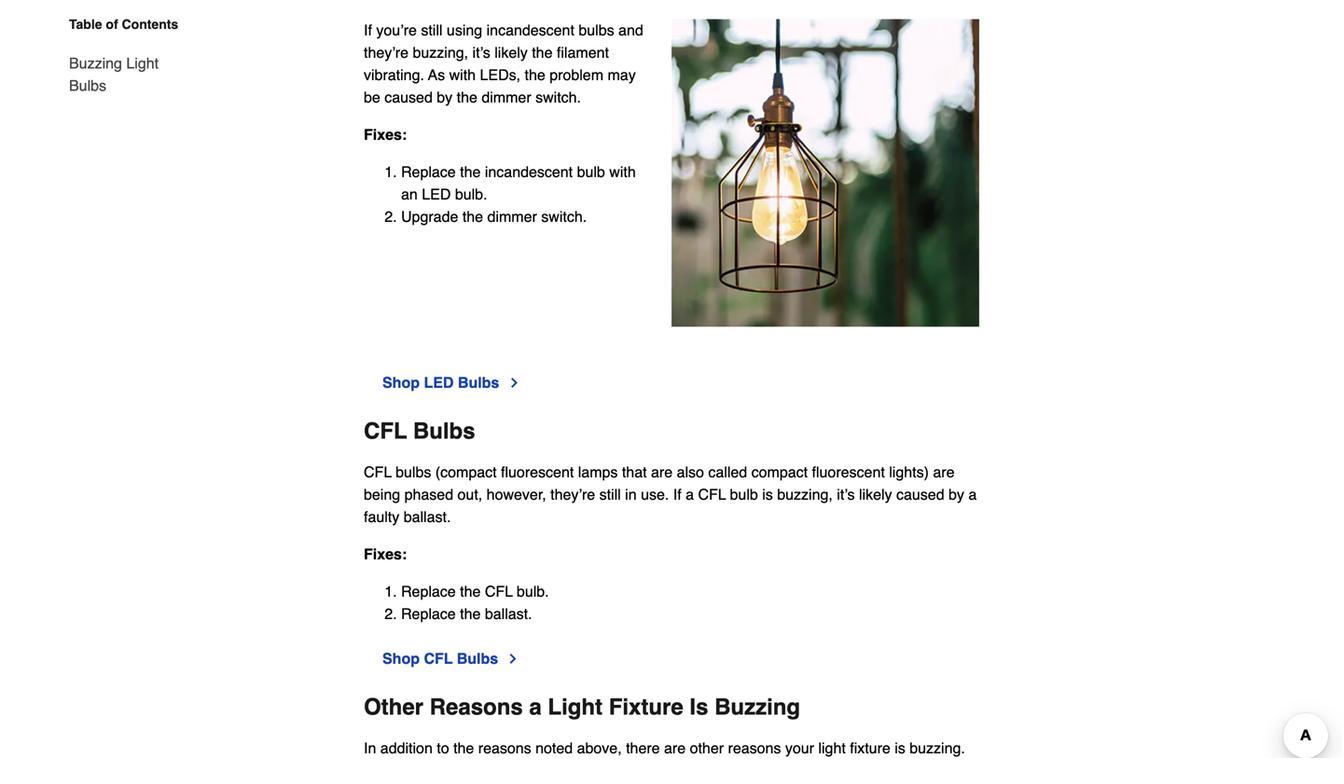 Task type: describe. For each thing, give the bounding box(es) containing it.
fixes: replace the incandescent bulb with an led bulb. upgrade the dimmer switch.
[[364, 126, 636, 225]]

dimmer inside the fixes: replace the incandescent bulb with an led bulb. upgrade the dimmer switch.
[[487, 208, 537, 225]]

other
[[690, 740, 724, 757]]

other reasons a light fixture is buzzing
[[364, 695, 800, 720]]

2 fluorescent from the left
[[812, 464, 885, 481]]

with inside the fixes: replace the incandescent bulb with an led bulb. upgrade the dimmer switch.
[[609, 163, 636, 181]]

table
[[69, 17, 102, 32]]

bulb inside the fixes: replace the incandescent bulb with an led bulb. upgrade the dimmer switch.
[[577, 163, 605, 181]]

using
[[447, 22, 482, 39]]

in addition to the reasons noted above, there are other reasons your light fixture is buzzing.
[[364, 740, 965, 757]]

bulbs inside if you're still using incandescent bulbs and they're buzzing, it's likely the filament vibrating. as with leds, the problem may be caused by the dimmer switch.
[[579, 22, 614, 39]]

fixture
[[609, 695, 683, 720]]

upgrade
[[401, 208, 458, 225]]

as
[[428, 66, 445, 84]]

compact
[[751, 464, 808, 481]]

other
[[364, 695, 423, 720]]

light
[[818, 740, 846, 757]]

filament
[[557, 44, 609, 61]]

reasons
[[430, 695, 523, 720]]

leds,
[[480, 66, 521, 84]]

2 reasons from the left
[[728, 740, 781, 757]]

they're inside cfl bulbs (compact fluorescent lamps that are also called compact fluorescent lights) are being phased out, however, they're still in use. if a cfl bulb is buzzing, it's likely caused by a faulty ballast.
[[550, 486, 595, 503]]

bulb. inside fixes: replace the cfl bulb. replace the ballast.
[[517, 583, 549, 600]]

ballast. inside fixes: replace the cfl bulb. replace the ballast.
[[485, 606, 532, 623]]

problem
[[550, 66, 604, 84]]

buzzing, inside if you're still using incandescent bulbs and they're buzzing, it's likely the filament vibrating. as with leds, the problem may be caused by the dimmer switch.
[[413, 44, 468, 61]]

may
[[608, 66, 636, 84]]

fixes: for fixes: replace the incandescent bulb with an led bulb. upgrade the dimmer switch.
[[364, 126, 407, 143]]

fixes: for fixes: replace the cfl bulb. replace the ballast.
[[364, 546, 407, 563]]

shop cfl bulbs link
[[382, 648, 521, 670]]

1 horizontal spatial is
[[895, 740, 906, 757]]

there
[[626, 740, 660, 757]]

lights)
[[889, 464, 929, 481]]

faulty
[[364, 509, 399, 526]]

chevron right image for shop led bulbs
[[507, 376, 522, 391]]

called
[[708, 464, 747, 481]]

shop led bulbs
[[382, 374, 499, 391]]

cfl inside fixes: replace the cfl bulb. replace the ballast.
[[485, 583, 513, 600]]

bulbs up (compact
[[413, 418, 475, 444]]

however,
[[487, 486, 546, 503]]

above,
[[577, 740, 622, 757]]

and
[[618, 22, 643, 39]]

is inside cfl bulbs (compact fluorescent lamps that are also called compact fluorescent lights) are being phased out, however, they're still in use. if a cfl bulb is buzzing, it's likely caused by a faulty ballast.
[[762, 486, 773, 503]]

caused inside cfl bulbs (compact fluorescent lamps that are also called compact fluorescent lights) are being phased out, however, they're still in use. if a cfl bulb is buzzing, it's likely caused by a faulty ballast.
[[896, 486, 944, 503]]

bulbs for led
[[458, 374, 499, 391]]

buzzing inside buzzing light bulbs
[[69, 55, 122, 72]]

shop led bulbs link
[[382, 372, 522, 394]]

vibrating.
[[364, 66, 424, 84]]

dimmer inside if you're still using incandescent bulbs and they're buzzing, it's likely the filament vibrating. as with leds, the problem may be caused by the dimmer switch.
[[482, 89, 531, 106]]

1 horizontal spatial buzzing
[[715, 695, 800, 720]]

are left other
[[664, 740, 686, 757]]

1 horizontal spatial a
[[686, 486, 694, 503]]

3 replace from the top
[[401, 606, 456, 623]]

cfl bulbs (compact fluorescent lamps that are also called compact fluorescent lights) are being phased out, however, they're still in use. if a cfl bulb is buzzing, it's likely caused by a faulty ballast.
[[364, 464, 977, 526]]

replace for an
[[401, 163, 456, 181]]

1 horizontal spatial light
[[548, 695, 603, 720]]

by inside if you're still using incandescent bulbs and they're buzzing, it's likely the filament vibrating. as with leds, the problem may be caused by the dimmer switch.
[[437, 89, 453, 106]]

chevron right image for shop cfl bulbs
[[506, 652, 521, 667]]

lamps
[[578, 464, 618, 481]]



Task type: vqa. For each thing, say whether or not it's contained in the screenshot.
Fixes: corresponding to Fixes: Replace the CFL bulb. Replace the ballast.
yes



Task type: locate. For each thing, give the bounding box(es) containing it.
0 horizontal spatial bulbs
[[396, 464, 431, 481]]

it's
[[472, 44, 490, 61], [837, 486, 855, 503]]

bulbs up phased
[[396, 464, 431, 481]]

1 horizontal spatial still
[[599, 486, 621, 503]]

if inside cfl bulbs (compact fluorescent lamps that are also called compact fluorescent lights) are being phased out, however, they're still in use. if a cfl bulb is buzzing, it's likely caused by a faulty ballast.
[[673, 486, 682, 503]]

1 fixes: from the top
[[364, 126, 407, 143]]

1 horizontal spatial if
[[673, 486, 682, 503]]

switch.
[[535, 89, 581, 106], [541, 208, 587, 225]]

0 vertical spatial led
[[422, 186, 451, 203]]

1 vertical spatial incandescent
[[485, 163, 573, 181]]

0 vertical spatial switch.
[[535, 89, 581, 106]]

0 vertical spatial incandescent
[[487, 22, 574, 39]]

1 vertical spatial caused
[[896, 486, 944, 503]]

0 vertical spatial buzzing,
[[413, 44, 468, 61]]

if left 'you're' at left top
[[364, 22, 372, 39]]

light
[[126, 55, 159, 72], [548, 695, 603, 720]]

1 vertical spatial shop
[[382, 650, 420, 668]]

buzzing, up as
[[413, 44, 468, 61]]

ballast.
[[404, 509, 451, 526], [485, 606, 532, 623]]

1 vertical spatial likely
[[859, 486, 892, 503]]

of
[[106, 17, 118, 32]]

bulb.
[[455, 186, 487, 203], [517, 583, 549, 600]]

0 vertical spatial by
[[437, 89, 453, 106]]

1 horizontal spatial bulb.
[[517, 583, 549, 600]]

fixes: down faulty
[[364, 546, 407, 563]]

0 horizontal spatial with
[[449, 66, 476, 84]]

1 vertical spatial they're
[[550, 486, 595, 503]]

0 horizontal spatial buzzing
[[69, 55, 122, 72]]

by inside cfl bulbs (compact fluorescent lamps that are also called compact fluorescent lights) are being phased out, however, they're still in use. if a cfl bulb is buzzing, it's likely caused by a faulty ballast.
[[949, 486, 964, 503]]

ballast. up shop cfl bulbs link
[[485, 606, 532, 623]]

bulbs up cfl bulbs
[[458, 374, 499, 391]]

0 vertical spatial it's
[[472, 44, 490, 61]]

replace inside the fixes: replace the incandescent bulb with an led bulb. upgrade the dimmer switch.
[[401, 163, 456, 181]]

light down contents
[[126, 55, 159, 72]]

1 horizontal spatial it's
[[837, 486, 855, 503]]

bulbs up reasons
[[457, 650, 498, 668]]

bulbs for cfl
[[457, 650, 498, 668]]

they're
[[364, 44, 409, 61], [550, 486, 595, 503]]

2 replace from the top
[[401, 583, 456, 600]]

1 vertical spatial dimmer
[[487, 208, 537, 225]]

shop for shop led bulbs
[[382, 374, 420, 391]]

bulbs inside buzzing light bulbs
[[69, 77, 106, 94]]

caused
[[385, 89, 433, 106], [896, 486, 944, 503]]

reasons left noted
[[478, 740, 531, 757]]

light inside buzzing light bulbs
[[126, 55, 159, 72]]

a wire hanging light fixture with a newhouse vintage incandescent light bulb. image
[[672, 19, 979, 327]]

bulb
[[577, 163, 605, 181], [730, 486, 758, 503]]

0 horizontal spatial they're
[[364, 44, 409, 61]]

if
[[364, 22, 372, 39], [673, 486, 682, 503]]

1 horizontal spatial buzzing,
[[777, 486, 833, 503]]

dimmer
[[482, 89, 531, 106], [487, 208, 537, 225]]

it's inside cfl bulbs (compact fluorescent lamps that are also called compact fluorescent lights) are being phased out, however, they're still in use. if a cfl bulb is buzzing, it's likely caused by a faulty ballast.
[[837, 486, 855, 503]]

fixes: inside fixes: replace the cfl bulb. replace the ballast.
[[364, 546, 407, 563]]

they're down lamps
[[550, 486, 595, 503]]

2 vertical spatial replace
[[401, 606, 456, 623]]

0 vertical spatial ballast.
[[404, 509, 451, 526]]

switch. inside the fixes: replace the incandescent bulb with an led bulb. upgrade the dimmer switch.
[[541, 208, 587, 225]]

chevron right image inside shop led bulbs link
[[507, 376, 522, 391]]

buzzing
[[69, 55, 122, 72], [715, 695, 800, 720]]

if inside if you're still using incandescent bulbs and they're buzzing, it's likely the filament vibrating. as with leds, the problem may be caused by the dimmer switch.
[[364, 22, 372, 39]]

buzzing,
[[413, 44, 468, 61], [777, 486, 833, 503]]

0 horizontal spatial by
[[437, 89, 453, 106]]

table of contents
[[69, 17, 178, 32]]

1 vertical spatial if
[[673, 486, 682, 503]]

be
[[364, 89, 380, 106]]

1 vertical spatial fixes:
[[364, 546, 407, 563]]

buzzing, down compact
[[777, 486, 833, 503]]

is
[[762, 486, 773, 503], [895, 740, 906, 757]]

0 horizontal spatial caused
[[385, 89, 433, 106]]

an
[[401, 186, 418, 203]]

noted
[[536, 740, 573, 757]]

1 vertical spatial led
[[424, 374, 454, 391]]

0 horizontal spatial a
[[529, 695, 542, 720]]

led inside the fixes: replace the incandescent bulb with an led bulb. upgrade the dimmer switch.
[[422, 186, 451, 203]]

by
[[437, 89, 453, 106], [949, 486, 964, 503]]

2 horizontal spatial a
[[969, 486, 977, 503]]

1 horizontal spatial likely
[[859, 486, 892, 503]]

1 horizontal spatial by
[[949, 486, 964, 503]]

bulbs for light
[[69, 77, 106, 94]]

a
[[686, 486, 694, 503], [969, 486, 977, 503], [529, 695, 542, 720]]

0 horizontal spatial still
[[421, 22, 443, 39]]

1 horizontal spatial bulb
[[730, 486, 758, 503]]

they're up vibrating. on the left top of the page
[[364, 44, 409, 61]]

switch. inside if you're still using incandescent bulbs and they're buzzing, it's likely the filament vibrating. as with leds, the problem may be caused by the dimmer switch.
[[535, 89, 581, 106]]

0 vertical spatial fixes:
[[364, 126, 407, 143]]

1 fluorescent from the left
[[501, 464, 574, 481]]

1 reasons from the left
[[478, 740, 531, 757]]

your
[[785, 740, 814, 757]]

bulbs
[[69, 77, 106, 94], [458, 374, 499, 391], [413, 418, 475, 444], [457, 650, 498, 668]]

1 vertical spatial switch.
[[541, 208, 587, 225]]

1 vertical spatial ballast.
[[485, 606, 532, 623]]

light up noted
[[548, 695, 603, 720]]

fluorescent
[[501, 464, 574, 481], [812, 464, 885, 481]]

1 shop from the top
[[382, 374, 420, 391]]

bulbs
[[579, 22, 614, 39], [396, 464, 431, 481]]

0 horizontal spatial bulb
[[577, 163, 605, 181]]

1 horizontal spatial with
[[609, 163, 636, 181]]

incandescent inside the fixes: replace the incandescent bulb with an led bulb. upgrade the dimmer switch.
[[485, 163, 573, 181]]

reasons left your at the bottom of the page
[[728, 740, 781, 757]]

0 vertical spatial likely
[[495, 44, 528, 61]]

contents
[[122, 17, 178, 32]]

if right 'use.'
[[673, 486, 682, 503]]

buzzing down table
[[69, 55, 122, 72]]

with inside if you're still using incandescent bulbs and they're buzzing, it's likely the filament vibrating. as with leds, the problem may be caused by the dimmer switch.
[[449, 66, 476, 84]]

0 horizontal spatial light
[[126, 55, 159, 72]]

addition
[[380, 740, 433, 757]]

buzzing, inside cfl bulbs (compact fluorescent lamps that are also called compact fluorescent lights) are being phased out, however, they're still in use. if a cfl bulb is buzzing, it's likely caused by a faulty ballast.
[[777, 486, 833, 503]]

incandescent inside if you're still using incandescent bulbs and they're buzzing, it's likely the filament vibrating. as with leds, the problem may be caused by the dimmer switch.
[[487, 22, 574, 39]]

table of contents element
[[54, 15, 194, 97]]

0 vertical spatial bulbs
[[579, 22, 614, 39]]

1 vertical spatial with
[[609, 163, 636, 181]]

is
[[690, 695, 708, 720]]

0 horizontal spatial ballast.
[[404, 509, 451, 526]]

fluorescent up however,
[[501, 464, 574, 481]]

buzzing.
[[910, 740, 965, 757]]

0 vertical spatial buzzing
[[69, 55, 122, 72]]

(compact
[[435, 464, 497, 481]]

0 vertical spatial caused
[[385, 89, 433, 106]]

caused down lights)
[[896, 486, 944, 503]]

buzzing light bulbs link
[[69, 41, 194, 97]]

1 vertical spatial buzzing
[[715, 695, 800, 720]]

0 horizontal spatial likely
[[495, 44, 528, 61]]

likely inside cfl bulbs (compact fluorescent lamps that are also called compact fluorescent lights) are being phased out, however, they're still in use. if a cfl bulb is buzzing, it's likely caused by a faulty ballast.
[[859, 486, 892, 503]]

ballast. inside cfl bulbs (compact fluorescent lamps that are also called compact fluorescent lights) are being phased out, however, they're still in use. if a cfl bulb is buzzing, it's likely caused by a faulty ballast.
[[404, 509, 451, 526]]

are
[[651, 464, 673, 481], [933, 464, 955, 481], [664, 740, 686, 757]]

0 vertical spatial if
[[364, 22, 372, 39]]

2 shop from the top
[[382, 650, 420, 668]]

0 vertical spatial with
[[449, 66, 476, 84]]

to
[[437, 740, 449, 757]]

bulbs inside cfl bulbs (compact fluorescent lamps that are also called compact fluorescent lights) are being phased out, however, they're still in use. if a cfl bulb is buzzing, it's likely caused by a faulty ballast.
[[396, 464, 431, 481]]

1 vertical spatial is
[[895, 740, 906, 757]]

the
[[532, 44, 553, 61], [525, 66, 545, 84], [457, 89, 477, 106], [460, 163, 481, 181], [462, 208, 483, 225], [460, 583, 481, 600], [460, 606, 481, 623], [453, 740, 474, 757]]

if you're still using incandescent bulbs and they're buzzing, it's likely the filament vibrating. as with leds, the problem may be caused by the dimmer switch.
[[364, 22, 643, 106]]

1 horizontal spatial caused
[[896, 486, 944, 503]]

still
[[421, 22, 443, 39], [599, 486, 621, 503]]

still left the using
[[421, 22, 443, 39]]

0 vertical spatial bulb
[[577, 163, 605, 181]]

1 horizontal spatial they're
[[550, 486, 595, 503]]

is down compact
[[762, 486, 773, 503]]

it's inside if you're still using incandescent bulbs and they're buzzing, it's likely the filament vibrating. as with leds, the problem may be caused by the dimmer switch.
[[472, 44, 490, 61]]

1 horizontal spatial reasons
[[728, 740, 781, 757]]

chevron right image
[[507, 376, 522, 391], [506, 652, 521, 667]]

still left in on the left bottom of the page
[[599, 486, 621, 503]]

1 horizontal spatial ballast.
[[485, 606, 532, 623]]

in
[[625, 486, 637, 503]]

shop
[[382, 374, 420, 391], [382, 650, 420, 668]]

1 horizontal spatial fluorescent
[[812, 464, 885, 481]]

0 horizontal spatial fluorescent
[[501, 464, 574, 481]]

shop cfl bulbs
[[382, 650, 498, 668]]

0 vertical spatial they're
[[364, 44, 409, 61]]

shop for shop cfl bulbs
[[382, 650, 420, 668]]

fixes: inside the fixes: replace the incandescent bulb with an led bulb. upgrade the dimmer switch.
[[364, 126, 407, 143]]

0 vertical spatial bulb.
[[455, 186, 487, 203]]

bulbs up 'filament'
[[579, 22, 614, 39]]

0 vertical spatial light
[[126, 55, 159, 72]]

1 vertical spatial it's
[[837, 486, 855, 503]]

also
[[677, 464, 704, 481]]

bulbs down table
[[69, 77, 106, 94]]

0 horizontal spatial is
[[762, 486, 773, 503]]

phased
[[404, 486, 453, 503]]

1 vertical spatial replace
[[401, 583, 456, 600]]

chevron right image up reasons
[[506, 652, 521, 667]]

that
[[622, 464, 647, 481]]

likely inside if you're still using incandescent bulbs and they're buzzing, it's likely the filament vibrating. as with leds, the problem may be caused by the dimmer switch.
[[495, 44, 528, 61]]

use.
[[641, 486, 669, 503]]

led
[[422, 186, 451, 203], [424, 374, 454, 391]]

1 vertical spatial by
[[949, 486, 964, 503]]

likely down lights)
[[859, 486, 892, 503]]

bulb inside cfl bulbs (compact fluorescent lamps that are also called compact fluorescent lights) are being phased out, however, they're still in use. if a cfl bulb is buzzing, it's likely caused by a faulty ballast.
[[730, 486, 758, 503]]

0 horizontal spatial buzzing,
[[413, 44, 468, 61]]

out,
[[458, 486, 482, 503]]

led up cfl bulbs
[[424, 374, 454, 391]]

1 replace from the top
[[401, 163, 456, 181]]

cfl
[[364, 418, 407, 444], [364, 464, 392, 481], [698, 486, 726, 503], [485, 583, 513, 600], [424, 650, 453, 668]]

still inside cfl bulbs (compact fluorescent lamps that are also called compact fluorescent lights) are being phased out, however, they're still in use. if a cfl bulb is buzzing, it's likely caused by a faulty ballast.
[[599, 486, 621, 503]]

in
[[364, 740, 376, 757]]

are up 'use.'
[[651, 464, 673, 481]]

replace
[[401, 163, 456, 181], [401, 583, 456, 600], [401, 606, 456, 623]]

are right lights)
[[933, 464, 955, 481]]

0 vertical spatial shop
[[382, 374, 420, 391]]

0 vertical spatial is
[[762, 486, 773, 503]]

still inside if you're still using incandescent bulbs and they're buzzing, it's likely the filament vibrating. as with leds, the problem may be caused by the dimmer switch.
[[421, 22, 443, 39]]

caused down vibrating. on the left top of the page
[[385, 89, 433, 106]]

being
[[364, 486, 400, 503]]

1 vertical spatial still
[[599, 486, 621, 503]]

with
[[449, 66, 476, 84], [609, 163, 636, 181]]

0 vertical spatial still
[[421, 22, 443, 39]]

1 vertical spatial bulb
[[730, 486, 758, 503]]

0 horizontal spatial it's
[[472, 44, 490, 61]]

cfl bulbs
[[364, 418, 475, 444]]

shop up other
[[382, 650, 420, 668]]

0 vertical spatial chevron right image
[[507, 376, 522, 391]]

dimmer down leds, at the top of the page
[[482, 89, 531, 106]]

fixture
[[850, 740, 891, 757]]

replace for the
[[401, 583, 456, 600]]

buzzing right is
[[715, 695, 800, 720]]

incandescent
[[487, 22, 574, 39], [485, 163, 573, 181]]

caused inside if you're still using incandescent bulbs and they're buzzing, it's likely the filament vibrating. as with leds, the problem may be caused by the dimmer switch.
[[385, 89, 433, 106]]

they're inside if you're still using incandescent bulbs and they're buzzing, it's likely the filament vibrating. as with leds, the problem may be caused by the dimmer switch.
[[364, 44, 409, 61]]

led up upgrade
[[422, 186, 451, 203]]

1 vertical spatial light
[[548, 695, 603, 720]]

1 vertical spatial bulb.
[[517, 583, 549, 600]]

0 vertical spatial replace
[[401, 163, 456, 181]]

0 horizontal spatial bulb.
[[455, 186, 487, 203]]

chevron right image inside shop cfl bulbs link
[[506, 652, 521, 667]]

likely
[[495, 44, 528, 61], [859, 486, 892, 503]]

1 vertical spatial buzzing,
[[777, 486, 833, 503]]

is right fixture on the bottom of the page
[[895, 740, 906, 757]]

ballast. down phased
[[404, 509, 451, 526]]

you're
[[376, 22, 417, 39]]

fluorescent left lights)
[[812, 464, 885, 481]]

0 horizontal spatial if
[[364, 22, 372, 39]]

2 fixes: from the top
[[364, 546, 407, 563]]

0 vertical spatial dimmer
[[482, 89, 531, 106]]

likely up leds, at the top of the page
[[495, 44, 528, 61]]

buzzing light bulbs
[[69, 55, 159, 94]]

0 horizontal spatial reasons
[[478, 740, 531, 757]]

reasons
[[478, 740, 531, 757], [728, 740, 781, 757]]

1 horizontal spatial bulbs
[[579, 22, 614, 39]]

1 vertical spatial bulbs
[[396, 464, 431, 481]]

fixes: replace the cfl bulb. replace the ballast.
[[364, 546, 549, 623]]

bulb. inside the fixes: replace the incandescent bulb with an led bulb. upgrade the dimmer switch.
[[455, 186, 487, 203]]

fixes: down be
[[364, 126, 407, 143]]

fixes:
[[364, 126, 407, 143], [364, 546, 407, 563]]

dimmer right upgrade
[[487, 208, 537, 225]]

shop up cfl bulbs
[[382, 374, 420, 391]]

chevron right image right shop led bulbs
[[507, 376, 522, 391]]

1 vertical spatial chevron right image
[[506, 652, 521, 667]]



